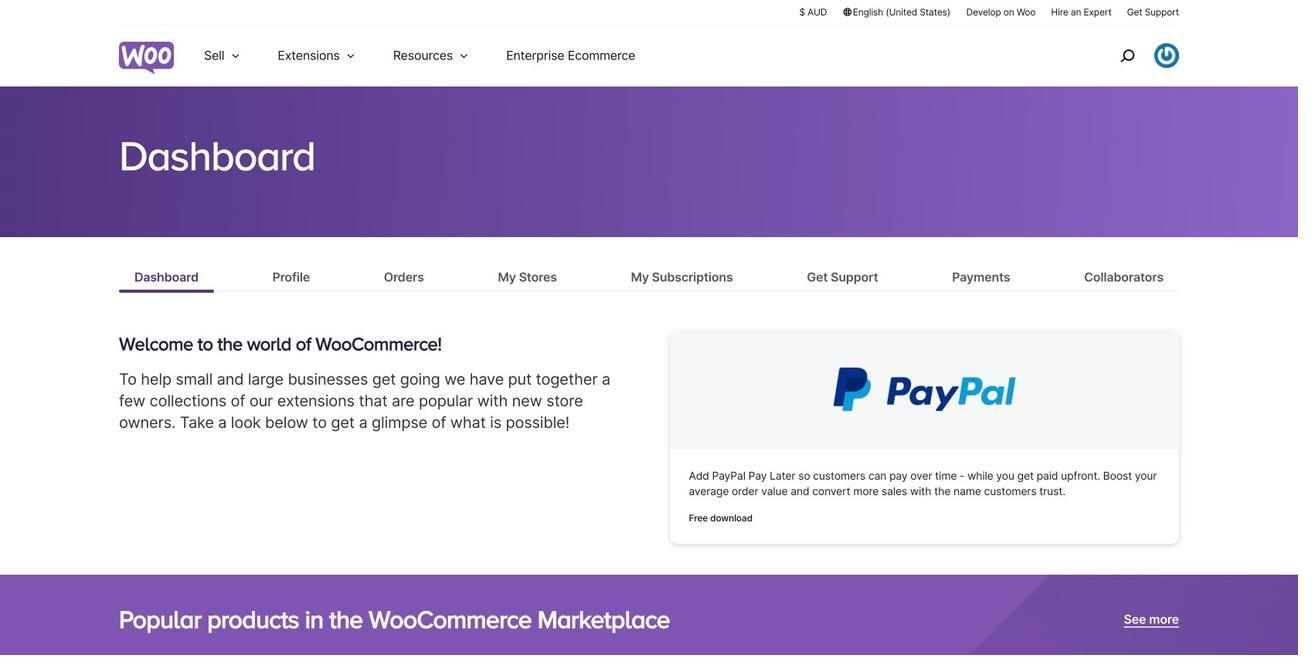 Task type: describe. For each thing, give the bounding box(es) containing it.
open account menu image
[[1155, 43, 1180, 68]]

service navigation menu element
[[1088, 31, 1180, 81]]

search image
[[1115, 43, 1140, 68]]



Task type: vqa. For each thing, say whether or not it's contained in the screenshot.
the leftmost external link image
no



